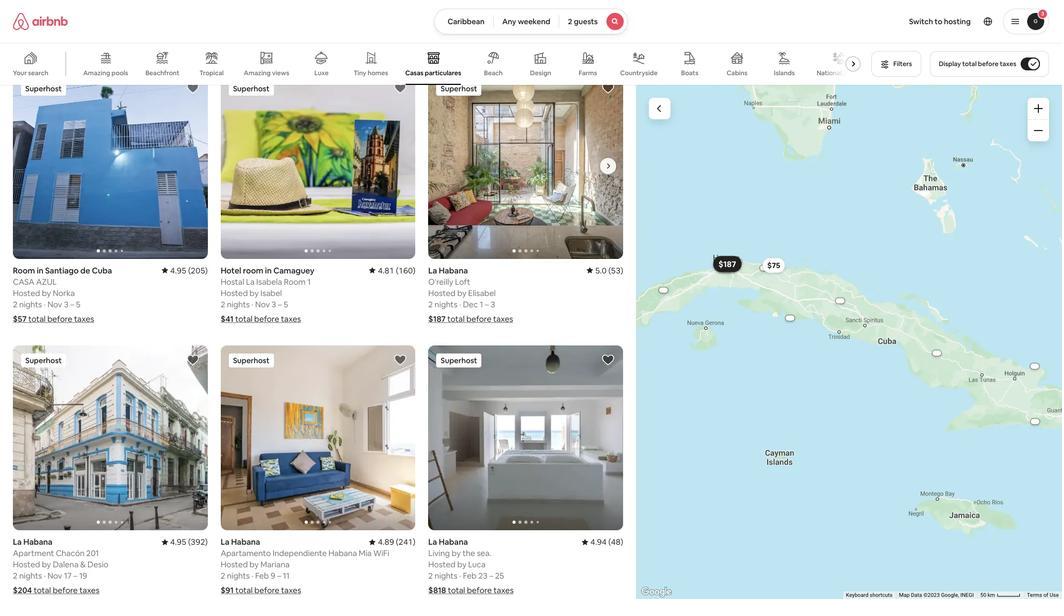 Task type: locate. For each thing, give the bounding box(es) containing it.
· inside 'la habana apartamento independiente habana mía wifi hosted by mariana 2 nights · feb 9 – 11 $91 total before taxes'
[[252, 571, 254, 581]]

la up apartamento
[[221, 537, 230, 547]]

total inside room overlooking the ocean hosted by maritza 2 nights · nov 17 – 19 $75 total before taxes
[[444, 42, 461, 52]]

amazing pools
[[83, 69, 128, 77]]

3 inside 3 dropdown button
[[1042, 10, 1045, 17]]

nov down dalena
[[48, 571, 62, 581]]

0 vertical spatial 4.95
[[170, 265, 187, 276]]

before
[[64, 42, 89, 52], [256, 42, 281, 52], [463, 42, 488, 52], [979, 60, 999, 68], [47, 314, 72, 324], [254, 314, 279, 324], [467, 314, 492, 324], [53, 586, 78, 596], [255, 586, 280, 596], [467, 586, 492, 596]]

taxes up amazing pools
[[90, 42, 110, 52]]

before down norka
[[47, 314, 72, 324]]

habana
[[439, 265, 468, 276], [23, 537, 53, 547], [231, 537, 260, 547], [439, 537, 468, 547], [329, 549, 357, 559]]

(205)
[[188, 265, 208, 276]]

4.95 out of 5 average rating,  392 reviews image
[[162, 537, 208, 547]]

(241)
[[396, 537, 416, 547]]

nights down caribbean
[[435, 27, 458, 38]]

2 4.95 from the top
[[170, 537, 187, 547]]

la up o'reilly
[[429, 265, 437, 276]]

–
[[73, 27, 77, 38], [489, 27, 493, 38], [70, 299, 74, 309], [278, 299, 282, 309], [485, 299, 489, 309], [73, 571, 77, 581], [277, 571, 281, 581], [490, 571, 494, 581]]

in up azul
[[37, 265, 44, 276]]

by inside independent apartment on boulevard la cima+wifi hosted by loana 2 nights · nov 17 – 19 $75 $66 total before taxes
[[42, 16, 51, 26]]

– down elisabel
[[485, 299, 489, 309]]

taxes down 3 dropdown button
[[1001, 60, 1017, 68]]

1 horizontal spatial add to wishlist: la habana image
[[394, 354, 407, 366]]

total up 'particulares'
[[444, 42, 461, 52]]

0 horizontal spatial add to wishlist: la habana image
[[186, 354, 199, 366]]

(53)
[[609, 265, 624, 276]]

– down the maritza
[[489, 27, 493, 38]]

nights inside 'la habana apartamento independiente habana mía wifi hosted by mariana 2 nights · feb 9 – 11 $91 total before taxes'
[[227, 571, 250, 581]]

habana for apartment
[[23, 537, 53, 547]]

$75 left $66
[[13, 42, 27, 52]]

0 horizontal spatial $187
[[429, 314, 446, 324]]

1 vertical spatial 4.95
[[170, 537, 187, 547]]

2 feb from the left
[[463, 571, 477, 581]]

weekend
[[518, 17, 551, 26]]

nov down isabel
[[255, 299, 270, 309]]

– inside 'la habana apartamento independiente habana mía wifi hosted by mariana 2 nights · feb 9 – 11 $91 total before taxes'
[[277, 571, 281, 581]]

1 vertical spatial 1
[[480, 299, 483, 309]]

2 inside la habana o'reilly loft hosted by elisabel 2 nights · dec 1 – 3 $187 total before taxes
[[429, 299, 433, 309]]

2 down o'reilly
[[429, 299, 433, 309]]

la up living
[[429, 537, 437, 547]]

2 guests button
[[559, 9, 628, 34]]

taxes down elisabel
[[494, 314, 514, 324]]

1 vertical spatial $91
[[221, 586, 234, 596]]

la up apartment
[[13, 537, 22, 547]]

· inside room overlooking the ocean hosted by maritza 2 nights · nov 17 – 19 $75 total before taxes
[[460, 27, 462, 38]]

dalena
[[53, 560, 78, 570]]

any
[[503, 17, 517, 26]]

– left 25
[[490, 571, 494, 581]]

nights down apartment
[[19, 571, 42, 581]]

(160)
[[396, 265, 416, 276]]

– down loana
[[73, 27, 77, 38]]

nov down norka
[[48, 299, 62, 309]]

nights
[[19, 27, 42, 38], [435, 27, 458, 38], [19, 299, 42, 309], [227, 299, 250, 309], [435, 299, 458, 309], [19, 571, 42, 581], [227, 571, 250, 581], [435, 571, 458, 581]]

1 inside hotel room in camaguey hostal la isabela room 1 hosted by isabel 2 nights · nov 3 – 5 $41 total before taxes
[[308, 277, 311, 287]]

total
[[45, 42, 62, 52], [237, 42, 254, 52], [444, 42, 461, 52], [963, 60, 978, 68], [28, 314, 46, 324], [235, 314, 253, 324], [448, 314, 465, 324], [34, 586, 51, 596], [236, 586, 253, 596], [448, 586, 466, 596]]

2 down independent on the left of page
[[13, 27, 17, 38]]

9
[[271, 571, 276, 581]]

room in santiago de cuba casa azul hosted by norka 2 nights · nov 3 – 5 $57 total before taxes
[[13, 265, 112, 324]]

room
[[243, 265, 264, 276]]

0 horizontal spatial room
[[13, 265, 35, 276]]

2 vertical spatial room
[[284, 277, 306, 287]]

1 horizontal spatial the
[[498, 5, 510, 15]]

2 left the caribbean button
[[429, 27, 433, 38]]

switch
[[910, 17, 934, 26]]

$91 button
[[717, 257, 739, 272]]

$204 inside the $204 button
[[719, 259, 737, 269]]

$818
[[429, 586, 447, 596]]

map data ©2023 google, inegi
[[900, 593, 975, 598]]

2 horizontal spatial add to wishlist: la habana image
[[602, 354, 615, 366]]

1 add to wishlist: la habana image from the left
[[186, 354, 199, 366]]

$187 inside "$187" button
[[719, 259, 737, 269]]

of
[[1044, 593, 1049, 598]]

5 down de
[[76, 299, 81, 309]]

before down loana
[[64, 42, 89, 52]]

$83
[[719, 259, 732, 269]]

by inside room in santiago de cuba casa azul hosted by norka 2 nights · nov 3 – 5 $57 total before taxes
[[42, 288, 51, 298]]

total inside hotel room in camaguey hostal la isabela room 1 hosted by isabel 2 nights · nov 3 – 5 $41 total before taxes
[[235, 314, 253, 324]]

17 down loana
[[64, 27, 72, 38]]

any weekend
[[503, 17, 551, 26]]

0 horizontal spatial $91
[[221, 586, 234, 596]]

before inside independent apartment on boulevard la cima+wifi hosted by loana 2 nights · nov 17 – 19 $75 $66 total before taxes
[[64, 42, 89, 52]]

hosted inside room in santiago de cuba casa azul hosted by norka 2 nights · nov 3 – 5 $57 total before taxes
[[13, 288, 40, 298]]

0 vertical spatial $91
[[721, 259, 734, 269]]

5 inside room in santiago de cuba casa azul hosted by norka 2 nights · nov 3 – 5 $57 total before taxes
[[76, 299, 81, 309]]

2 5 from the left
[[284, 299, 288, 309]]

0 vertical spatial 1
[[308, 277, 311, 287]]

google image
[[639, 586, 675, 600]]

filters
[[894, 60, 913, 68]]

1 4.95 from the top
[[170, 265, 187, 276]]

total right $818
[[448, 586, 466, 596]]

group containing amazing views
[[0, 43, 866, 85]]

by right living
[[452, 549, 461, 559]]

room
[[429, 5, 450, 15], [13, 265, 35, 276], [284, 277, 306, 287]]

by left isabel
[[250, 288, 259, 298]]

nov inside room in santiago de cuba casa azul hosted by norka 2 nights · nov 3 – 5 $57 total before taxes
[[48, 299, 62, 309]]

by down "loft"
[[458, 288, 467, 298]]

&
[[80, 560, 86, 570]]

– inside la habana apartment chacón 201 hosted by dalena & desio 2 nights · nov 17 – 19 $204 total before taxes
[[73, 571, 77, 581]]

habana inside la habana living by the sea. hosted by luca 2 nights · feb 23 – 25 $818 total before taxes
[[439, 537, 468, 547]]

habana for o'reilly
[[439, 265, 468, 276]]

group
[[0, 43, 866, 85], [13, 74, 208, 259], [221, 74, 416, 259], [429, 74, 819, 259], [13, 346, 208, 531], [221, 346, 416, 531], [429, 346, 624, 531]]

$75
[[13, 42, 27, 52], [429, 42, 442, 52], [768, 260, 781, 270]]

– inside room overlooking the ocean hosted by maritza 2 nights · nov 17 – 19 $75 total before taxes
[[489, 27, 493, 38]]

independent apartment on boulevard la cima+wifi hosted by loana 2 nights · nov 17 – 19 $75 $66 total before taxes
[[13, 5, 203, 52]]

– down norka
[[70, 299, 74, 309]]

la habana apartamento independiente habana mía wifi hosted by mariana 2 nights · feb 9 – 11 $91 total before taxes
[[221, 537, 390, 596]]

before down isabel
[[254, 314, 279, 324]]

habana up "loft"
[[439, 265, 468, 276]]

0 vertical spatial room
[[429, 5, 450, 15]]

hosted inside room overlooking the ocean hosted by maritza 2 nights · nov 17 – 19 $75 total before taxes
[[429, 16, 456, 26]]

habana inside la habana o'reilly loft hosted by elisabel 2 nights · dec 1 – 3 $187 total before taxes
[[439, 265, 468, 276]]

apartment
[[13, 548, 54, 559]]

$75 up casas particulares
[[429, 42, 442, 52]]

2 left guests
[[568, 17, 573, 26]]

hosted
[[13, 16, 40, 26], [429, 16, 456, 26], [13, 288, 40, 298], [221, 288, 248, 298], [429, 288, 456, 298], [13, 560, 40, 570], [221, 560, 248, 570], [429, 560, 456, 570]]

taxes down norka
[[74, 314, 94, 324]]

3
[[1042, 10, 1045, 17], [64, 299, 68, 309], [272, 299, 276, 309], [491, 299, 496, 309]]

hosted down apartment
[[13, 560, 40, 570]]

views
[[272, 69, 290, 77]]

taxes down 11
[[281, 586, 301, 596]]

hosted down living
[[429, 560, 456, 570]]

4.89 out of 5 average rating,  241 reviews image
[[370, 537, 416, 547]]

$75 inside room overlooking the ocean hosted by maritza 2 nights · nov 17 – 19 $75 total before taxes
[[429, 42, 442, 52]]

$170 button
[[715, 256, 741, 271]]

to
[[935, 17, 943, 26]]

la for la habana living by the sea. hosted by luca 2 nights · feb 23 – 25 $818 total before taxes
[[429, 537, 437, 547]]

room inside room in santiago de cuba casa azul hosted by norka 2 nights · nov 3 – 5 $57 total before taxes
[[13, 265, 35, 276]]

hosted inside 'la habana apartamento independiente habana mía wifi hosted by mariana 2 nights · feb 9 – 11 $91 total before taxes'
[[221, 560, 248, 570]]

None search field
[[435, 9, 628, 34]]

25
[[495, 571, 504, 581]]

hosted down overlooking
[[429, 16, 456, 26]]

1 horizontal spatial feb
[[463, 571, 477, 581]]

habana inside la habana apartment chacón 201 hosted by dalena & desio 2 nights · nov 17 – 19 $204 total before taxes
[[23, 537, 53, 547]]

$91
[[721, 259, 734, 269], [221, 586, 234, 596]]

total inside 'la habana apartamento independiente habana mía wifi hosted by mariana 2 nights · feb 9 – 11 $91 total before taxes'
[[236, 586, 253, 596]]

2 up '$41'
[[221, 299, 225, 309]]

taxes inside room in santiago de cuba casa azul hosted by norka 2 nights · nov 3 – 5 $57 total before taxes
[[74, 314, 94, 324]]

1 horizontal spatial $75
[[429, 42, 442, 52]]

4.94
[[591, 537, 607, 547]]

feb left 9
[[255, 571, 269, 581]]

1 vertical spatial the
[[463, 549, 475, 559]]

nights inside hotel room in camaguey hostal la isabela room 1 hosted by isabel 2 nights · nov 3 – 5 $41 total before taxes
[[227, 299, 250, 309]]

19 down the &
[[79, 571, 87, 581]]

sea.
[[477, 549, 492, 559]]

habana up apartment
[[23, 537, 53, 547]]

0 vertical spatial $204
[[719, 259, 737, 269]]

hosted down 'casa'
[[13, 288, 40, 298]]

by inside hotel room in camaguey hostal la isabela room 1 hosted by isabel 2 nights · nov 3 – 5 $41 total before taxes
[[250, 288, 259, 298]]

taxes inside la habana living by the sea. hosted by luca 2 nights · feb 23 – 25 $818 total before taxes
[[494, 586, 514, 596]]

total right '$41'
[[235, 314, 253, 324]]

2 horizontal spatial $75
[[768, 260, 781, 270]]

room up 'casa'
[[13, 265, 35, 276]]

nov inside independent apartment on boulevard la cima+wifi hosted by loana 2 nights · nov 17 – 19 $75 $66 total before taxes
[[48, 27, 62, 38]]

– right 9
[[277, 571, 281, 581]]

in inside hotel room in camaguey hostal la isabela room 1 hosted by isabel 2 nights · nov 3 – 5 $41 total before taxes
[[265, 265, 272, 276]]

0 horizontal spatial 1
[[308, 277, 311, 287]]

2 horizontal spatial room
[[429, 5, 450, 15]]

nights inside room overlooking the ocean hosted by maritza 2 nights · nov 17 – 19 $75 total before taxes
[[435, 27, 458, 38]]

taxes up views
[[282, 42, 302, 52]]

2 up $57
[[13, 299, 17, 309]]

in up isabela
[[265, 265, 272, 276]]

hosted down apartamento
[[221, 560, 248, 570]]

5 down camaguey
[[284, 299, 288, 309]]

2 add to wishlist: la habana image from the left
[[394, 354, 407, 366]]

taxes inside button
[[1001, 60, 1017, 68]]

la inside la habana o'reilly loft hosted by elisabel 2 nights · dec 1 – 3 $187 total before taxes
[[429, 265, 437, 276]]

add to wishlist: la habana image
[[186, 354, 199, 366], [394, 354, 407, 366], [602, 354, 615, 366]]

1 vertical spatial room
[[13, 265, 35, 276]]

before down 23
[[467, 586, 492, 596]]

before right display
[[979, 60, 999, 68]]

data
[[912, 593, 923, 598]]

add to wishlist: la habana image for (241)
[[394, 354, 407, 366]]

total right $66
[[45, 42, 62, 52]]

taxes inside hotel room in camaguey hostal la isabela room 1 hosted by isabel 2 nights · nov 3 – 5 $41 total before taxes
[[281, 314, 301, 324]]

before up the 'amazing views'
[[256, 42, 281, 52]]

tiny homes
[[354, 69, 389, 77]]

0 vertical spatial $187
[[719, 259, 737, 269]]

la
[[154, 5, 163, 15], [429, 265, 437, 276], [246, 277, 255, 287], [13, 537, 22, 547], [221, 537, 230, 547], [429, 537, 437, 547]]

– inside room in santiago de cuba casa azul hosted by norka 2 nights · nov 3 – 5 $57 total before taxes
[[70, 299, 74, 309]]

1 horizontal spatial 1
[[480, 299, 483, 309]]

19 inside room overlooking the ocean hosted by maritza 2 nights · nov 17 – 19 $75 total before taxes
[[495, 27, 503, 38]]

room inside room overlooking the ocean hosted by maritza 2 nights · nov 17 – 19 $75 total before taxes
[[429, 5, 450, 15]]

none search field containing caribbean
[[435, 9, 628, 34]]

4.95 for 4.95 (392)
[[170, 537, 187, 547]]

hosted down hostal
[[221, 288, 248, 298]]

nights up $66
[[19, 27, 42, 38]]

1 in from the left
[[37, 265, 44, 276]]

before inside button
[[979, 60, 999, 68]]

nov inside hotel room in camaguey hostal la isabela room 1 hosted by isabel 2 nights · nov 3 – 5 $41 total before taxes
[[255, 299, 270, 309]]

nights up '$41'
[[227, 299, 250, 309]]

1 horizontal spatial 5
[[284, 299, 288, 309]]

azul
[[36, 277, 57, 287]]

by down independent on the left of page
[[42, 16, 51, 26]]

la habana apartment chacón 201 hosted by dalena & desio 2 nights · nov 17 – 19 $204 total before taxes
[[13, 537, 109, 596]]

201
[[86, 548, 99, 559]]

3 add to wishlist: la habana image from the left
[[602, 354, 615, 366]]

2
[[568, 17, 573, 26], [13, 27, 17, 38], [429, 27, 433, 38], [13, 299, 17, 309], [221, 299, 225, 309], [429, 299, 433, 309], [13, 571, 17, 581], [221, 571, 225, 581], [429, 571, 433, 581]]

0 horizontal spatial in
[[37, 265, 44, 276]]

search
[[28, 69, 48, 77]]

by down overlooking
[[458, 16, 467, 26]]

la inside 'la habana apartamento independiente habana mía wifi hosted by mariana 2 nights · feb 9 – 11 $91 total before taxes'
[[221, 537, 230, 547]]

by down azul
[[42, 288, 51, 298]]

casas particulares
[[406, 69, 462, 77]]

caribbean button
[[435, 9, 494, 34]]

2 up $818
[[429, 571, 433, 581]]

4.95 left (205)
[[170, 265, 187, 276]]

the up any
[[498, 5, 510, 15]]

total down apartamento
[[236, 586, 253, 596]]

17 down the maritza
[[480, 27, 487, 38]]

– down dalena
[[73, 571, 77, 581]]

total down apartment
[[34, 586, 51, 596]]

add to wishlist: la habana image
[[602, 82, 615, 95]]

nights inside la habana living by the sea. hosted by luca 2 nights · feb 23 – 25 $818 total before taxes
[[435, 571, 458, 581]]

total inside independent apartment on boulevard la cima+wifi hosted by loana 2 nights · nov 17 – 19 $75 $66 total before taxes
[[45, 42, 62, 52]]

$84
[[719, 259, 733, 269]]

1 right dec
[[480, 299, 483, 309]]

taxes up beach
[[490, 42, 510, 52]]

display total before taxes
[[940, 60, 1017, 68]]

4.95 (392)
[[170, 537, 208, 547]]

nights up $57
[[19, 299, 42, 309]]

1 vertical spatial $204
[[13, 586, 32, 596]]

room down camaguey
[[284, 277, 306, 287]]

1 horizontal spatial $91
[[721, 259, 734, 269]]

4.95 left (392)
[[170, 537, 187, 547]]

feb left 23
[[463, 571, 477, 581]]

$75 button
[[763, 258, 785, 273]]

zoom out image
[[1035, 126, 1044, 135]]

la inside la habana living by the sea. hosted by luca 2 nights · feb 23 – 25 $818 total before taxes
[[429, 537, 437, 547]]

1 5 from the left
[[76, 299, 81, 309]]

la down room
[[246, 277, 255, 287]]

0 horizontal spatial $75
[[13, 42, 27, 52]]

0 horizontal spatial feb
[[255, 571, 269, 581]]

keyboard shortcuts
[[847, 593, 893, 598]]

nights down o'reilly
[[435, 299, 458, 309]]

$204 inside la habana apartment chacón 201 hosted by dalena & desio 2 nights · nov 17 – 19 $204 total before taxes
[[13, 586, 32, 596]]

nights up $818
[[435, 571, 458, 581]]

total down dec
[[448, 314, 465, 324]]

isabel
[[261, 288, 282, 298]]

19 down apartment
[[79, 27, 87, 38]]

0 vertical spatial the
[[498, 5, 510, 15]]

hosted inside la habana living by the sea. hosted by luca 2 nights · feb 23 – 25 $818 total before taxes
[[429, 560, 456, 570]]

1 feb from the left
[[255, 571, 269, 581]]

taxes down the &
[[80, 586, 100, 596]]

living
[[429, 549, 450, 559]]

2 down apartment
[[13, 571, 17, 581]]

$75 right the $204 button
[[768, 260, 781, 270]]

0 horizontal spatial $204
[[13, 586, 32, 596]]

1 vertical spatial $187
[[429, 314, 446, 324]]

habana up apartamento
[[231, 537, 260, 547]]

cuba
[[92, 265, 112, 276]]

before inside 'la habana apartamento independiente habana mía wifi hosted by mariana 2 nights · feb 9 – 11 $91 total before taxes'
[[255, 586, 280, 596]]

0 horizontal spatial 5
[[76, 299, 81, 309]]

la habana o'reilly loft hosted by elisabel 2 nights · dec 1 – 3 $187 total before taxes
[[429, 265, 514, 324]]

hosted down o'reilly
[[429, 288, 456, 298]]

the inside la habana living by the sea. hosted by luca 2 nights · feb 23 – 25 $818 total before taxes
[[463, 549, 475, 559]]

nov down loana
[[48, 27, 62, 38]]

2 inside independent apartment on boulevard la cima+wifi hosted by loana 2 nights · nov 17 – 19 $75 $66 total before taxes
[[13, 27, 17, 38]]

19 down any
[[495, 27, 503, 38]]

$187 inside la habana o'reilly loft hosted by elisabel 2 nights · dec 1 – 3 $187 total before taxes
[[429, 314, 446, 324]]

santiago
[[45, 265, 79, 276]]

1 horizontal spatial amazing
[[244, 69, 271, 77]]

room up caribbean
[[429, 5, 450, 15]]

habana up living
[[439, 537, 468, 547]]

1 horizontal spatial room
[[284, 277, 306, 287]]

19 inside la habana apartment chacón 201 hosted by dalena & desio 2 nights · nov 17 – 19 $204 total before taxes
[[79, 571, 87, 581]]

keyboard
[[847, 593, 869, 598]]

elisabel
[[469, 288, 496, 298]]

nights down apartamento
[[227, 571, 250, 581]]

add to wishlist: la habana image for (48)
[[602, 354, 615, 366]]

total right display
[[963, 60, 978, 68]]

profile element
[[641, 0, 1050, 43]]

– down isabel
[[278, 299, 282, 309]]

la for la habana apartment chacón 201 hosted by dalena & desio 2 nights · nov 17 – 19 $204 total before taxes
[[13, 537, 22, 547]]

1 horizontal spatial $204
[[719, 259, 737, 269]]

google map
showing 20 stays. region
[[637, 85, 1063, 600]]

la right boulevard
[[154, 5, 163, 15]]

taxes down 25
[[494, 586, 514, 596]]

2 down apartamento
[[221, 571, 225, 581]]

0 horizontal spatial amazing
[[83, 69, 110, 77]]

5
[[76, 299, 81, 309], [284, 299, 288, 309]]

hosted down independent on the left of page
[[13, 16, 40, 26]]

$187 button
[[714, 256, 742, 272]]

0 horizontal spatial the
[[463, 549, 475, 559]]

homes
[[368, 69, 389, 77]]

national parks
[[817, 69, 861, 77]]

amazing views
[[244, 69, 290, 77]]

room overlooking the ocean hosted by maritza 2 nights · nov 17 – 19 $75 total before taxes
[[429, 5, 535, 52]]

by down apartment
[[42, 560, 51, 570]]

in inside room in santiago de cuba casa azul hosted by norka 2 nights · nov 3 – 5 $57 total before taxes
[[37, 265, 44, 276]]

independent
[[13, 5, 61, 15]]

total right $24
[[237, 42, 254, 52]]

1 horizontal spatial $187
[[719, 259, 737, 269]]

2 in from the left
[[265, 265, 272, 276]]

4.81
[[378, 265, 394, 276]]

1 inside la habana o'reilly loft hosted by elisabel 2 nights · dec 1 – 3 $187 total before taxes
[[480, 299, 483, 309]]

1 horizontal spatial in
[[265, 265, 272, 276]]

4.94 out of 5 average rating,  48 reviews image
[[582, 537, 624, 547]]

la inside la habana apartment chacón 201 hosted by dalena & desio 2 nights · nov 17 – 19 $204 total before taxes
[[13, 537, 22, 547]]



Task type: describe. For each thing, give the bounding box(es) containing it.
total inside la habana o'reilly loft hosted by elisabel 2 nights · dec 1 – 3 $187 total before taxes
[[448, 314, 465, 324]]

4.95 for 4.95 (205)
[[170, 265, 187, 276]]

$83 button
[[714, 257, 737, 272]]

total inside room in santiago de cuba casa azul hosted by norka 2 nights · nov 3 – 5 $57 total before taxes
[[28, 314, 46, 324]]

$57
[[13, 314, 27, 324]]

group for la habana apartment chacón 201 hosted by dalena & desio 2 nights · nov 17 – 19 $204 total before taxes
[[13, 346, 208, 531]]

add to wishlist: room in santiago de cuba image
[[186, 82, 199, 95]]

3 inside room in santiago de cuba casa azul hosted by norka 2 nights · nov 3 – 5 $57 total before taxes
[[64, 299, 68, 309]]

boats
[[682, 69, 699, 77]]

dec
[[463, 299, 478, 309]]

nights inside la habana o'reilly loft hosted by elisabel 2 nights · dec 1 – 3 $187 total before taxes
[[435, 299, 458, 309]]

$75 inside button
[[768, 260, 781, 270]]

4.95 out of 5 average rating,  205 reviews image
[[162, 265, 208, 276]]

caribbean
[[448, 17, 485, 26]]

nov inside room overlooking the ocean hosted by maritza 2 nights · nov 17 – 19 $75 total before taxes
[[463, 27, 478, 38]]

· inside room in santiago de cuba casa azul hosted by norka 2 nights · nov 3 – 5 $57 total before taxes
[[44, 299, 46, 309]]

hosted inside independent apartment on boulevard la cima+wifi hosted by loana 2 nights · nov 17 – 19 $75 $66 total before taxes
[[13, 16, 40, 26]]

de
[[80, 265, 90, 276]]

$204 button
[[714, 256, 742, 271]]

wifi
[[374, 549, 390, 559]]

2 inside la habana apartment chacón 201 hosted by dalena & desio 2 nights · nov 17 – 19 $204 total before taxes
[[13, 571, 17, 581]]

terms of use
[[1028, 593, 1060, 598]]

2 guests
[[568, 17, 598, 26]]

2 inside hotel room in camaguey hostal la isabela room 1 hosted by isabel 2 nights · nov 3 – 5 $41 total before taxes
[[221, 299, 225, 309]]

la inside hotel room in camaguey hostal la isabela room 1 hosted by isabel 2 nights · nov 3 – 5 $41 total before taxes
[[246, 277, 255, 287]]

19 inside independent apartment on boulevard la cima+wifi hosted by loana 2 nights · nov 17 – 19 $75 $66 total before taxes
[[79, 27, 87, 38]]

5.0 out of 5 average rating,  53 reviews image
[[587, 265, 624, 276]]

· inside independent apartment on boulevard la cima+wifi hosted by loana 2 nights · nov 17 – 19 $75 $66 total before taxes
[[44, 27, 46, 38]]

before inside room in santiago de cuba casa azul hosted by norka 2 nights · nov 3 – 5 $57 total before taxes
[[47, 314, 72, 324]]

room for room in santiago de cuba casa azul hosted by norka 2 nights · nov 3 – 5 $57 total before taxes
[[13, 265, 35, 276]]

shortcuts
[[871, 593, 893, 598]]

inegi
[[961, 593, 975, 598]]

tropical
[[200, 69, 224, 77]]

hosted inside hotel room in camaguey hostal la isabela room 1 hosted by isabel 2 nights · nov 3 – 5 $41 total before taxes
[[221, 288, 248, 298]]

zoom in image
[[1035, 104, 1044, 113]]

before inside la habana apartment chacón 201 hosted by dalena & desio 2 nights · nov 17 – 19 $204 total before taxes
[[53, 586, 78, 596]]

taxes inside room overlooking the ocean hosted by maritza 2 nights · nov 17 – 19 $75 total before taxes
[[490, 42, 510, 52]]

design
[[531, 69, 552, 77]]

4.89
[[378, 537, 394, 547]]

add to wishlist: hotel room in camaguey image
[[394, 82, 407, 95]]

cima+wifi
[[164, 5, 203, 15]]

switch to hosting link
[[903, 10, 978, 33]]

habana left mía
[[329, 549, 357, 559]]

feb inside 'la habana apartamento independiente habana mía wifi hosted by mariana 2 nights · feb 9 – 11 $91 total before taxes'
[[255, 571, 269, 581]]

amazing for amazing views
[[244, 69, 271, 77]]

taxes inside la habana apartment chacón 201 hosted by dalena & desio 2 nights · nov 17 – 19 $204 total before taxes
[[80, 586, 100, 596]]

camaguey
[[274, 265, 315, 276]]

la for la habana o'reilly loft hosted by elisabel 2 nights · dec 1 – 3 $187 total before taxes
[[429, 265, 437, 276]]

norka
[[53, 288, 75, 298]]

hosted inside la habana apartment chacón 201 hosted by dalena & desio 2 nights · nov 17 – 19 $204 total before taxes
[[13, 560, 40, 570]]

– inside hotel room in camaguey hostal la isabela room 1 hosted by isabel 2 nights · nov 3 – 5 $41 total before taxes
[[278, 299, 282, 309]]

4.94 (48)
[[591, 537, 624, 547]]

before inside room overlooking the ocean hosted by maritza 2 nights · nov 17 – 19 $75 total before taxes
[[463, 42, 488, 52]]

$41
[[221, 314, 234, 324]]

habana for living
[[439, 537, 468, 547]]

17 inside room overlooking the ocean hosted by maritza 2 nights · nov 17 – 19 $75 total before taxes
[[480, 27, 487, 38]]

switch to hosting
[[910, 17, 972, 26]]

· inside hotel room in camaguey hostal la isabela room 1 hosted by isabel 2 nights · nov 3 – 5 $41 total before taxes
[[252, 299, 254, 309]]

la inside independent apartment on boulevard la cima+wifi hosted by loana 2 nights · nov 17 – 19 $75 $66 total before taxes
[[154, 5, 163, 15]]

apartamento
[[221, 549, 271, 559]]

independiente
[[273, 549, 327, 559]]

by inside la habana apartment chacón 201 hosted by dalena & desio 2 nights · nov 17 – 19 $204 total before taxes
[[42, 560, 51, 570]]

$84 button
[[715, 257, 738, 272]]

· inside la habana o'reilly loft hosted by elisabel 2 nights · dec 1 – 3 $187 total before taxes
[[460, 299, 462, 309]]

taxes inside 'la habana apartamento independiente habana mía wifi hosted by mariana 2 nights · feb 9 – 11 $91 total before taxes'
[[281, 586, 301, 596]]

habana for apartamento
[[231, 537, 260, 547]]

$91 inside 'la habana apartamento independiente habana mía wifi hosted by mariana 2 nights · feb 9 – 11 $91 total before taxes'
[[221, 586, 234, 596]]

· inside la habana living by the sea. hosted by luca 2 nights · feb 23 – 25 $818 total before taxes
[[460, 571, 462, 581]]

mía
[[359, 549, 372, 559]]

on
[[104, 5, 114, 15]]

use
[[1051, 593, 1060, 598]]

nights inside room in santiago de cuba casa azul hosted by norka 2 nights · nov 3 – 5 $57 total before taxes
[[19, 299, 42, 309]]

taxes inside independent apartment on boulevard la cima+wifi hosted by loana 2 nights · nov 17 – 19 $75 $66 total before taxes
[[90, 42, 110, 52]]

– inside la habana o'reilly loft hosted by elisabel 2 nights · dec 1 – 3 $187 total before taxes
[[485, 299, 489, 309]]

– inside independent apartment on boulevard la cima+wifi hosted by loana 2 nights · nov 17 – 19 $75 $66 total before taxes
[[73, 27, 77, 38]]

by inside 'la habana apartamento independiente habana mía wifi hosted by mariana 2 nights · feb 9 – 11 $91 total before taxes'
[[250, 560, 259, 570]]

by inside room overlooking the ocean hosted by maritza 2 nights · nov 17 – 19 $75 total before taxes
[[458, 16, 467, 26]]

room for room overlooking the ocean hosted by maritza 2 nights · nov 17 – 19 $75 total before taxes
[[429, 5, 450, 15]]

group for room in santiago de cuba casa azul hosted by norka 2 nights · nov 3 – 5 $57 total before taxes
[[13, 74, 208, 259]]

your
[[13, 69, 27, 77]]

– inside la habana living by the sea. hosted by luca 2 nights · feb 23 – 25 $818 total before taxes
[[490, 571, 494, 581]]

· inside la habana apartment chacón 201 hosted by dalena & desio 2 nights · nov 17 – 19 $204 total before taxes
[[44, 571, 46, 581]]

display total before taxes button
[[931, 51, 1050, 77]]

casas
[[406, 69, 424, 77]]

©2023
[[924, 593, 941, 598]]

any weekend button
[[494, 9, 560, 34]]

filters button
[[872, 51, 922, 77]]

group for hotel room in camaguey hostal la isabela room 1 hosted by isabel 2 nights · nov 3 – 5 $41 total before taxes
[[221, 74, 416, 259]]

add to wishlist: la habana image for (392)
[[186, 354, 199, 366]]

total inside la habana living by the sea. hosted by luca 2 nights · feb 23 – 25 $818 total before taxes
[[448, 586, 466, 596]]

la for la habana apartamento independiente habana mía wifi hosted by mariana 2 nights · feb 9 – 11 $91 total before taxes
[[221, 537, 230, 547]]

group for la habana o'reilly loft hosted by elisabel 2 nights · dec 1 – 3 $187 total before taxes
[[429, 74, 819, 259]]

4.81 out of 5 average rating,  160 reviews image
[[370, 265, 416, 276]]

beach
[[484, 69, 503, 77]]

chacón
[[56, 548, 85, 559]]

total inside la habana apartment chacón 201 hosted by dalena & desio 2 nights · nov 17 – 19 $204 total before taxes
[[34, 586, 51, 596]]

farms
[[579, 69, 598, 77]]

hostal
[[221, 277, 244, 287]]

2 inside la habana living by the sea. hosted by luca 2 nights · feb 23 – 25 $818 total before taxes
[[429, 571, 433, 581]]

ocean
[[512, 5, 535, 15]]

23
[[479, 571, 488, 581]]

4.89 (241)
[[378, 537, 416, 547]]

feb inside la habana living by the sea. hosted by luca 2 nights · feb 23 – 25 $818 total before taxes
[[463, 571, 477, 581]]

cabins
[[727, 69, 748, 77]]

50 km button
[[978, 592, 1025, 600]]

before inside la habana living by the sea. hosted by luca 2 nights · feb 23 – 25 $818 total before taxes
[[467, 586, 492, 596]]

the inside room overlooking the ocean hosted by maritza 2 nights · nov 17 – 19 $75 total before taxes
[[498, 5, 510, 15]]

$75 inside independent apartment on boulevard la cima+wifi hosted by loana 2 nights · nov 17 – 19 $75 $66 total before taxes
[[13, 42, 27, 52]]

$24 total before taxes
[[221, 42, 302, 52]]

national
[[817, 69, 843, 77]]

taxes inside la habana o'reilly loft hosted by elisabel 2 nights · dec 1 – 3 $187 total before taxes
[[494, 314, 514, 324]]

17 inside la habana apartment chacón 201 hosted by dalena & desio 2 nights · nov 17 – 19 $204 total before taxes
[[64, 571, 72, 581]]

overlooking
[[452, 5, 496, 15]]

beachfront
[[146, 69, 179, 77]]

guests
[[574, 17, 598, 26]]

amazing for amazing pools
[[83, 69, 110, 77]]

particulares
[[425, 69, 462, 77]]

3 inside la habana o'reilly loft hosted by elisabel 2 nights · dec 1 – 3 $187 total before taxes
[[491, 299, 496, 309]]

hosting
[[945, 17, 972, 26]]

$170
[[719, 259, 736, 268]]

nov inside la habana apartment chacón 201 hosted by dalena & desio 2 nights · nov 17 – 19 $204 total before taxes
[[48, 571, 62, 581]]

pools
[[112, 69, 128, 77]]

luca
[[469, 560, 486, 570]]

2 inside 'la habana apartamento independiente habana mía wifi hosted by mariana 2 nights · feb 9 – 11 $91 total before taxes'
[[221, 571, 225, 581]]

nights inside la habana apartment chacón 201 hosted by dalena & desio 2 nights · nov 17 – 19 $204 total before taxes
[[19, 571, 42, 581]]

2 inside room in santiago de cuba casa azul hosted by norka 2 nights · nov 3 – 5 $57 total before taxes
[[13, 299, 17, 309]]

group for la habana apartamento independiente habana mía wifi hosted by mariana 2 nights · feb 9 – 11 $91 total before taxes
[[221, 346, 416, 531]]

50
[[981, 593, 987, 598]]

apartment
[[63, 5, 102, 15]]

(48)
[[609, 537, 624, 547]]

5.0 (53)
[[596, 265, 624, 276]]

2 inside button
[[568, 17, 573, 26]]

hotel
[[221, 265, 242, 276]]

mariana
[[261, 560, 290, 570]]

loft
[[455, 277, 471, 287]]

before inside la habana o'reilly loft hosted by elisabel 2 nights · dec 1 – 3 $187 total before taxes
[[467, 314, 492, 324]]

room inside hotel room in camaguey hostal la isabela room 1 hosted by isabel 2 nights · nov 3 – 5 $41 total before taxes
[[284, 277, 306, 287]]

11
[[283, 571, 290, 581]]

17 inside independent apartment on boulevard la cima+wifi hosted by loana 2 nights · nov 17 – 19 $75 $66 total before taxes
[[64, 27, 72, 38]]

isabela
[[257, 277, 282, 287]]

before inside hotel room in camaguey hostal la isabela room 1 hosted by isabel 2 nights · nov 3 – 5 $41 total before taxes
[[254, 314, 279, 324]]

your search
[[13, 69, 48, 77]]

la habana living by the sea. hosted by luca 2 nights · feb 23 – 25 $818 total before taxes
[[429, 537, 514, 596]]

o'reilly
[[429, 277, 454, 287]]

tiny
[[354, 69, 367, 77]]

countryside
[[621, 69, 658, 77]]

nights inside independent apartment on boulevard la cima+wifi hosted by loana 2 nights · nov 17 – 19 $75 $66 total before taxes
[[19, 27, 42, 38]]

2 inside room overlooking the ocean hosted by maritza 2 nights · nov 17 – 19 $75 total before taxes
[[429, 27, 433, 38]]

by left luca
[[458, 560, 467, 570]]

group for la habana living by the sea. hosted by luca 2 nights · feb 23 – 25 $818 total before taxes
[[429, 346, 624, 531]]

terms
[[1028, 593, 1043, 598]]

3 inside hotel room in camaguey hostal la isabela room 1 hosted by isabel 2 nights · nov 3 – 5 $41 total before taxes
[[272, 299, 276, 309]]

5 inside hotel room in camaguey hostal la isabela room 1 hosted by isabel 2 nights · nov 3 – 5 $41 total before taxes
[[284, 299, 288, 309]]

3 button
[[1004, 9, 1050, 34]]

$91 inside button
[[721, 259, 734, 269]]



Task type: vqa. For each thing, say whether or not it's contained in the screenshot.


